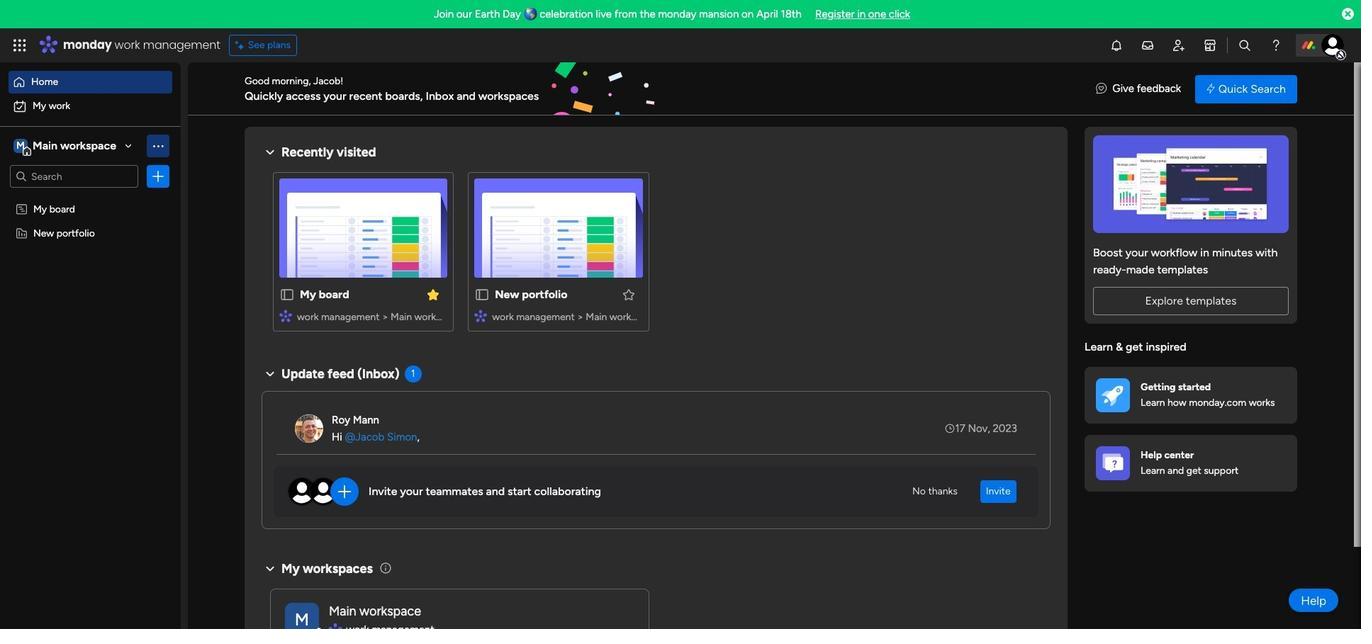 Task type: locate. For each thing, give the bounding box(es) containing it.
1 horizontal spatial workspace image
[[285, 603, 319, 630]]

select product image
[[13, 38, 27, 52]]

0 vertical spatial workspace image
[[13, 138, 28, 154]]

jacob simon image
[[1322, 34, 1345, 57]]

templates image image
[[1098, 135, 1285, 233]]

add to favorites image
[[622, 288, 636, 302]]

list box
[[0, 194, 181, 437]]

invite members image
[[1172, 38, 1187, 52]]

close my workspaces image
[[262, 561, 279, 578]]

workspace image
[[13, 138, 28, 154], [285, 603, 319, 630]]

1 vertical spatial option
[[9, 95, 172, 118]]

Search in workspace field
[[30, 168, 118, 185]]

1 element
[[405, 366, 422, 383]]

1 vertical spatial workspace image
[[285, 603, 319, 630]]

0 horizontal spatial workspace image
[[13, 138, 28, 154]]

options image
[[151, 170, 165, 184]]

v2 bolt switch image
[[1207, 81, 1216, 97]]

close update feed (inbox) image
[[262, 366, 279, 383]]

0 vertical spatial option
[[9, 71, 172, 94]]

help image
[[1270, 38, 1284, 52]]

option
[[9, 71, 172, 94], [9, 95, 172, 118], [0, 196, 181, 199]]



Task type: describe. For each thing, give the bounding box(es) containing it.
component image
[[279, 310, 292, 322]]

remove from favorites image
[[426, 288, 441, 302]]

public board image
[[475, 287, 490, 303]]

getting started element
[[1085, 367, 1298, 424]]

quick search results list box
[[262, 161, 1051, 349]]

v2 user feedback image
[[1097, 81, 1107, 97]]

close recently visited image
[[262, 144, 279, 161]]

component image
[[475, 310, 487, 322]]

roy mann image
[[295, 415, 323, 443]]

workspace options image
[[151, 139, 165, 153]]

notifications image
[[1110, 38, 1124, 52]]

see plans image
[[235, 38, 248, 53]]

public board image
[[279, 287, 295, 303]]

2 vertical spatial option
[[0, 196, 181, 199]]

workspace selection element
[[13, 138, 118, 156]]

monday marketplace image
[[1204, 38, 1218, 52]]

update feed image
[[1141, 38, 1155, 52]]

help center element
[[1085, 435, 1298, 492]]

search everything image
[[1238, 38, 1253, 52]]



Task type: vqa. For each thing, say whether or not it's contained in the screenshot.
Close Update feed (Inbox) 'icon' at the left of the page
yes



